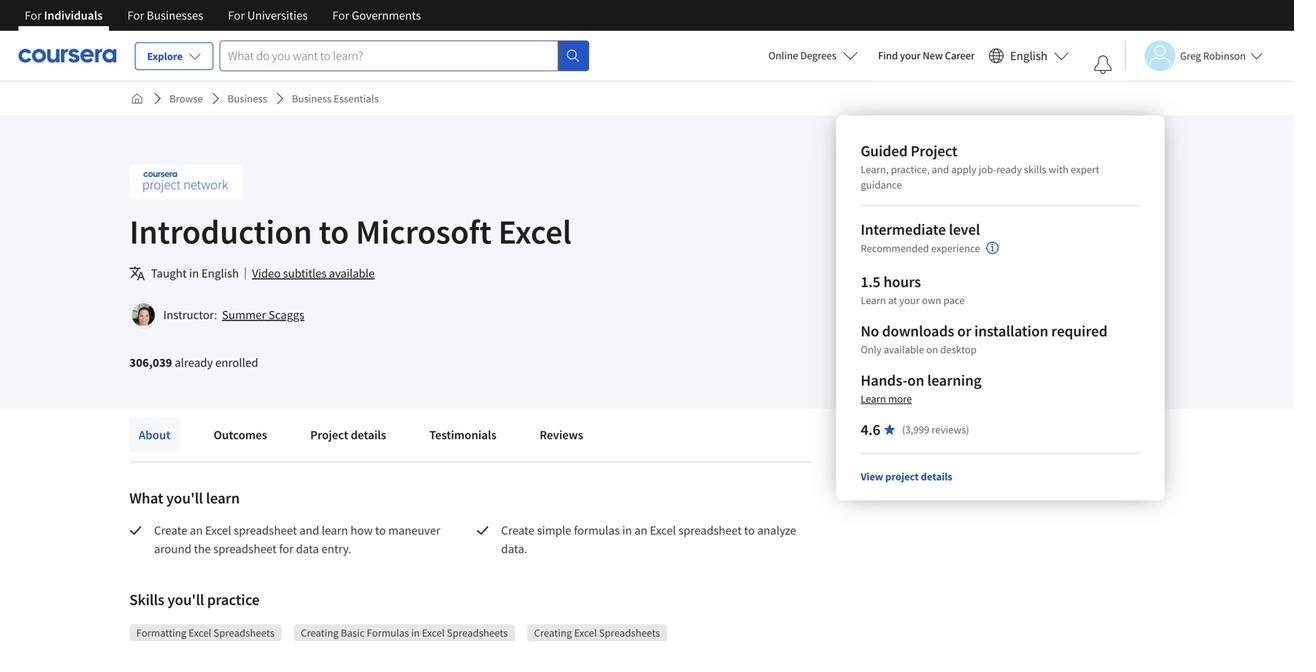 Task type: locate. For each thing, give the bounding box(es) containing it.
an
[[190, 523, 203, 539], [635, 523, 648, 539]]

project details link
[[301, 418, 396, 452]]

1 vertical spatial you'll
[[167, 591, 204, 610]]

your
[[901, 49, 921, 62], [900, 294, 920, 307]]

1 an from the left
[[190, 523, 203, 539]]

your right at
[[900, 294, 920, 307]]

1 horizontal spatial in
[[411, 627, 420, 640]]

available down introduction to microsoft excel
[[329, 266, 375, 281]]

spreadsheets
[[214, 627, 275, 640], [447, 627, 508, 640], [599, 627, 660, 640]]

and left apply
[[932, 163, 950, 176]]

for businesses
[[127, 8, 203, 23]]

2 vertical spatial in
[[411, 627, 420, 640]]

business right browse link
[[228, 92, 267, 106]]

1 vertical spatial your
[[900, 294, 920, 307]]

show notifications image
[[1094, 55, 1113, 74]]

hands-
[[861, 371, 908, 390]]

english
[[1011, 48, 1048, 64], [201, 266, 239, 281]]

formatting
[[136, 627, 186, 640]]

and for an
[[300, 523, 319, 539]]

1 horizontal spatial learn
[[322, 523, 348, 539]]

in for create simple formulas in an excel spreadsheet to analyze data.
[[623, 523, 632, 539]]

1 creating from the left
[[301, 627, 339, 640]]

0 horizontal spatial creating
[[301, 627, 339, 640]]

online degrees
[[769, 49, 837, 62]]

your inside the '1.5 hours learn at your own pace'
[[900, 294, 920, 307]]

to
[[319, 210, 349, 253], [375, 523, 386, 539], [745, 523, 755, 539]]

you'll for skills
[[167, 591, 204, 610]]

essentials
[[334, 92, 379, 106]]

coursera project network image
[[129, 165, 242, 200]]

0 horizontal spatial create
[[154, 523, 187, 539]]

0 vertical spatial details
[[351, 428, 386, 443]]

0 horizontal spatial business
[[228, 92, 267, 106]]

4 for from the left
[[333, 8, 349, 23]]

1 business from the left
[[228, 92, 267, 106]]

creating
[[301, 627, 339, 640], [534, 627, 572, 640]]

1 for from the left
[[25, 8, 42, 23]]

to for create an excel spreadsheet and learn how to maneuver around the spreadsheet for data entry.
[[375, 523, 386, 539]]

view project details link
[[861, 470, 953, 484]]

0 horizontal spatial spreadsheets
[[214, 627, 275, 640]]

1 vertical spatial english
[[201, 266, 239, 281]]

microsoft
[[356, 210, 492, 253]]

0 vertical spatial project
[[911, 141, 958, 161]]

creating excel spreadsheets
[[534, 627, 660, 640]]

you'll right what on the left bottom
[[166, 489, 203, 508]]

1 horizontal spatial and
[[932, 163, 950, 176]]

0 vertical spatial learn
[[206, 489, 240, 508]]

required
[[1052, 322, 1108, 341]]

formatting excel spreadsheets
[[136, 627, 275, 640]]

practice
[[207, 591, 260, 610]]

project details
[[310, 428, 386, 443]]

1 horizontal spatial to
[[375, 523, 386, 539]]

with
[[1049, 163, 1069, 176]]

practice,
[[891, 163, 930, 176]]

4.6
[[861, 420, 881, 440]]

1 horizontal spatial an
[[635, 523, 648, 539]]

to up video subtitles available button
[[319, 210, 349, 253]]

taught in english
[[151, 266, 239, 281]]

what you'll learn
[[129, 489, 240, 508]]

spreadsheet left analyze
[[679, 523, 742, 539]]

skills you'll practice
[[129, 591, 260, 610]]

an right formulas
[[635, 523, 648, 539]]

formulas
[[367, 627, 409, 640]]

career
[[945, 49, 975, 62]]

analyze
[[758, 523, 797, 539]]

an inside the "create simple formulas in an excel spreadsheet to analyze data."
[[635, 523, 648, 539]]

1 horizontal spatial project
[[911, 141, 958, 161]]

1 vertical spatial in
[[623, 523, 632, 539]]

level
[[949, 220, 981, 239]]

1 create from the left
[[154, 523, 187, 539]]

1 horizontal spatial spreadsheets
[[447, 627, 508, 640]]

2 creating from the left
[[534, 627, 572, 640]]

testimonials
[[430, 428, 497, 443]]

and inside guided project learn, practice, and apply job-ready skills with expert guidance
[[932, 163, 950, 176]]

1 horizontal spatial on
[[927, 343, 939, 357]]

1 learn from the top
[[861, 294, 886, 307]]

to left analyze
[[745, 523, 755, 539]]

details
[[351, 428, 386, 443], [921, 470, 953, 484]]

for left governments
[[333, 8, 349, 23]]

learn
[[861, 294, 886, 307], [861, 392, 886, 406]]

learn up "the"
[[206, 489, 240, 508]]

1 horizontal spatial available
[[884, 343, 925, 357]]

create for around
[[154, 523, 187, 539]]

2 learn from the top
[[861, 392, 886, 406]]

online degrees button
[[757, 39, 871, 72]]

2 business from the left
[[292, 92, 332, 106]]

0 vertical spatial on
[[927, 343, 939, 357]]

0 vertical spatial learn
[[861, 294, 886, 307]]

2 horizontal spatial to
[[745, 523, 755, 539]]

simple
[[537, 523, 572, 539]]

reviews
[[540, 428, 583, 443]]

taught
[[151, 266, 187, 281]]

for left universities
[[228, 8, 245, 23]]

business link
[[221, 85, 273, 113]]

learn down hands- at the right of page
[[861, 392, 886, 406]]

0 vertical spatial and
[[932, 163, 950, 176]]

1 vertical spatial learn
[[861, 392, 886, 406]]

new
[[923, 49, 943, 62]]

your right the find
[[901, 49, 921, 62]]

2 create from the left
[[501, 523, 535, 539]]

3 for from the left
[[228, 8, 245, 23]]

available
[[329, 266, 375, 281], [884, 343, 925, 357]]

0 horizontal spatial details
[[351, 428, 386, 443]]

0 horizontal spatial available
[[329, 266, 375, 281]]

project
[[911, 141, 958, 161], [310, 428, 348, 443]]

1 vertical spatial details
[[921, 470, 953, 484]]

scaggs
[[269, 307, 305, 323]]

project inside project details link
[[310, 428, 348, 443]]

0 horizontal spatial on
[[908, 371, 925, 390]]

create
[[154, 523, 187, 539], [501, 523, 535, 539]]

1 vertical spatial learn
[[322, 523, 348, 539]]

for
[[25, 8, 42, 23], [127, 8, 144, 23], [228, 8, 245, 23], [333, 8, 349, 23]]

2 for from the left
[[127, 8, 144, 23]]

1 vertical spatial project
[[310, 428, 348, 443]]

create up data.
[[501, 523, 535, 539]]

on down downloads
[[927, 343, 939, 357]]

to inside create an excel spreadsheet and learn how to maneuver around the spreadsheet for data entry.
[[375, 523, 386, 539]]

spreadsheet left for
[[213, 542, 277, 557]]

and up data
[[300, 523, 319, 539]]

what
[[129, 489, 163, 508]]

creating for creating excel spreadsheets
[[534, 627, 572, 640]]

hands-on learning learn more
[[861, 371, 982, 406]]

hours
[[884, 272, 921, 292]]

reviews link
[[531, 418, 593, 452]]

summer
[[222, 307, 266, 323]]

0 horizontal spatial english
[[201, 266, 239, 281]]

and inside create an excel spreadsheet and learn how to maneuver around the spreadsheet for data entry.
[[300, 523, 319, 539]]

0 vertical spatial english
[[1011, 48, 1048, 64]]

2 spreadsheets from the left
[[447, 627, 508, 640]]

an up "the"
[[190, 523, 203, 539]]

0 horizontal spatial project
[[310, 428, 348, 443]]

no downloads or installation required only available on desktop
[[861, 322, 1108, 357]]

2 horizontal spatial in
[[623, 523, 632, 539]]

subtitles
[[283, 266, 327, 281]]

english down introduction
[[201, 266, 239, 281]]

available inside button
[[329, 266, 375, 281]]

for universities
[[228, 8, 308, 23]]

explore button
[[135, 42, 213, 70]]

in inside the "create simple formulas in an excel spreadsheet to analyze data."
[[623, 523, 632, 539]]

0 horizontal spatial in
[[189, 266, 199, 281]]

create up around
[[154, 523, 187, 539]]

guided
[[861, 141, 908, 161]]

for left individuals
[[25, 8, 42, 23]]

creating for creating basic formulas in excel spreadsheets
[[301, 627, 339, 640]]

for left businesses
[[127, 8, 144, 23]]

to right how at the left of the page
[[375, 523, 386, 539]]

0 horizontal spatial an
[[190, 523, 203, 539]]

spreadsheet
[[234, 523, 297, 539], [679, 523, 742, 539], [213, 542, 277, 557]]

None search field
[[220, 40, 590, 71]]

explore
[[147, 49, 183, 63]]

business left essentials
[[292, 92, 332, 106]]

1 vertical spatial available
[[884, 343, 925, 357]]

1 horizontal spatial creating
[[534, 627, 572, 640]]

1 horizontal spatial create
[[501, 523, 535, 539]]

basic
[[341, 627, 365, 640]]

1 horizontal spatial business
[[292, 92, 332, 106]]

universities
[[247, 8, 308, 23]]

1 horizontal spatial english
[[1011, 48, 1048, 64]]

on up more
[[908, 371, 925, 390]]

1 vertical spatial and
[[300, 523, 319, 539]]

learn inside the '1.5 hours learn at your own pace'
[[861, 294, 886, 307]]

learn down 1.5
[[861, 294, 886, 307]]

3 spreadsheets from the left
[[599, 627, 660, 640]]

2 horizontal spatial spreadsheets
[[599, 627, 660, 640]]

information about difficulty level pre-requisites. image
[[987, 242, 999, 254]]

create inside create an excel spreadsheet and learn how to maneuver around the spreadsheet for data entry.
[[154, 523, 187, 539]]

testimonials link
[[420, 418, 506, 452]]

available down downloads
[[884, 343, 925, 357]]

1 vertical spatial on
[[908, 371, 925, 390]]

expert
[[1071, 163, 1100, 176]]

1 spreadsheets from the left
[[214, 627, 275, 640]]

2 an from the left
[[635, 523, 648, 539]]

0 vertical spatial available
[[329, 266, 375, 281]]

businesses
[[147, 8, 203, 23]]

you'll up formatting excel spreadsheets
[[167, 591, 204, 610]]

desktop
[[941, 343, 977, 357]]

english right career
[[1011, 48, 1048, 64]]

to inside the "create simple formulas in an excel spreadsheet to analyze data."
[[745, 523, 755, 539]]

learn inside create an excel spreadsheet and learn how to maneuver around the spreadsheet for data entry.
[[322, 523, 348, 539]]

0 horizontal spatial and
[[300, 523, 319, 539]]

1 horizontal spatial details
[[921, 470, 953, 484]]

0 vertical spatial you'll
[[166, 489, 203, 508]]

learn up the 'entry.'
[[322, 523, 348, 539]]

create inside the "create simple formulas in an excel spreadsheet to analyze data."
[[501, 523, 535, 539]]

business for business
[[228, 92, 267, 106]]

spreadsheet inside the "create simple formulas in an excel spreadsheet to analyze data."
[[679, 523, 742, 539]]



Task type: describe. For each thing, give the bounding box(es) containing it.
online
[[769, 49, 799, 62]]

intermediate level
[[861, 220, 981, 239]]

data
[[296, 542, 319, 557]]

1.5 hours learn at your own pace
[[861, 272, 965, 307]]

browse link
[[163, 85, 209, 113]]

306,039
[[129, 355, 172, 371]]

home image
[[131, 92, 143, 105]]

downloads
[[883, 322, 955, 341]]

own
[[922, 294, 942, 307]]

skills
[[129, 591, 164, 610]]

spreadsheets for creating excel spreadsheets
[[599, 627, 660, 640]]

greg
[[1181, 49, 1202, 63]]

1.5
[[861, 272, 881, 292]]

robinson
[[1204, 49, 1246, 63]]

english button
[[983, 31, 1076, 81]]

the
[[194, 542, 211, 557]]

individuals
[[44, 8, 103, 23]]

business for business essentials
[[292, 92, 332, 106]]

guided project learn, practice, and apply job-ready skills with expert guidance
[[861, 141, 1100, 192]]

create an excel spreadsheet and learn how to maneuver around the spreadsheet for data entry.
[[154, 523, 443, 557]]

recommended
[[861, 242, 929, 255]]

how
[[351, 523, 373, 539]]

find your new career
[[879, 49, 975, 62]]

spreadsheets for formatting excel spreadsheets
[[214, 627, 275, 640]]

no
[[861, 322, 880, 341]]

skills
[[1024, 163, 1047, 176]]

0 horizontal spatial to
[[319, 210, 349, 253]]

find your new career link
[[871, 46, 983, 66]]

greg robinson button
[[1125, 40, 1263, 71]]

create for data.
[[501, 523, 535, 539]]

business essentials link
[[286, 85, 385, 113]]

creating basic formulas in excel spreadsheets
[[301, 627, 508, 640]]

job-
[[979, 163, 997, 176]]

only
[[861, 343, 882, 357]]

learn,
[[861, 163, 889, 176]]

instructor:
[[163, 307, 217, 323]]

for governments
[[333, 8, 421, 23]]

introduction to microsoft excel
[[129, 210, 572, 253]]

pace
[[944, 294, 965, 307]]

learn inside hands-on learning learn more
[[861, 392, 886, 406]]

reviews)
[[932, 423, 970, 437]]

introduction
[[129, 210, 312, 253]]

data.
[[501, 542, 528, 557]]

business essentials
[[292, 92, 379, 106]]

summer scaggs link
[[222, 307, 305, 323]]

for for individuals
[[25, 8, 42, 23]]

video
[[252, 266, 281, 281]]

installation
[[975, 322, 1049, 341]]

ready
[[997, 163, 1022, 176]]

for for governments
[[333, 8, 349, 23]]

apply
[[952, 163, 977, 176]]

for individuals
[[25, 8, 103, 23]]

and for project
[[932, 163, 950, 176]]

on inside no downloads or installation required only available on desktop
[[927, 343, 939, 357]]

summer scaggs image
[[132, 304, 155, 327]]

for
[[279, 542, 294, 557]]

entry.
[[322, 542, 352, 557]]

guidance
[[861, 178, 902, 192]]

to for create simple formulas in an excel spreadsheet to analyze data.
[[745, 523, 755, 539]]

project inside guided project learn, practice, and apply job-ready skills with expert guidance
[[911, 141, 958, 161]]

experience
[[932, 242, 981, 255]]

about link
[[129, 418, 180, 452]]

view project details
[[861, 470, 953, 484]]

an inside create an excel spreadsheet and learn how to maneuver around the spreadsheet for data entry.
[[190, 523, 203, 539]]

on inside hands-on learning learn more
[[908, 371, 925, 390]]

excel inside create an excel spreadsheet and learn how to maneuver around the spreadsheet for data entry.
[[205, 523, 231, 539]]

0 vertical spatial in
[[189, 266, 199, 281]]

outcomes
[[214, 428, 267, 443]]

excel inside the "create simple formulas in an excel spreadsheet to analyze data."
[[650, 523, 676, 539]]

recommended experience
[[861, 242, 981, 255]]

for for businesses
[[127, 8, 144, 23]]

in for creating basic formulas in excel spreadsheets
[[411, 627, 420, 640]]

create simple formulas in an excel spreadsheet to analyze data.
[[501, 523, 799, 557]]

around
[[154, 542, 191, 557]]

0 horizontal spatial learn
[[206, 489, 240, 508]]

(3,999 reviews)
[[902, 423, 970, 437]]

degrees
[[801, 49, 837, 62]]

greg robinson
[[1181, 49, 1246, 63]]

instructor: summer scaggs
[[163, 307, 305, 323]]

banner navigation
[[12, 0, 434, 31]]

coursera image
[[18, 43, 116, 68]]

intermediate
[[861, 220, 946, 239]]

or
[[958, 322, 972, 341]]

find
[[879, 49, 898, 62]]

enrolled
[[215, 355, 258, 371]]

for for universities
[[228, 8, 245, 23]]

spreadsheet up for
[[234, 523, 297, 539]]

video subtitles available button
[[252, 264, 375, 283]]

about
[[139, 428, 171, 443]]

you'll for what
[[166, 489, 203, 508]]

0 vertical spatial your
[[901, 49, 921, 62]]

available inside no downloads or installation required only available on desktop
[[884, 343, 925, 357]]

outcomes link
[[205, 418, 277, 452]]

video subtitles available
[[252, 266, 375, 281]]

306,039 already enrolled
[[129, 355, 258, 371]]

browse
[[170, 92, 203, 106]]

Search catalog text field
[[220, 40, 559, 71]]

english inside button
[[1011, 48, 1048, 64]]

formulas
[[574, 523, 620, 539]]



Task type: vqa. For each thing, say whether or not it's contained in the screenshot.
Guided Project Learn, Practice, And Apply Job-Ready Skills With Expert Guidance
yes



